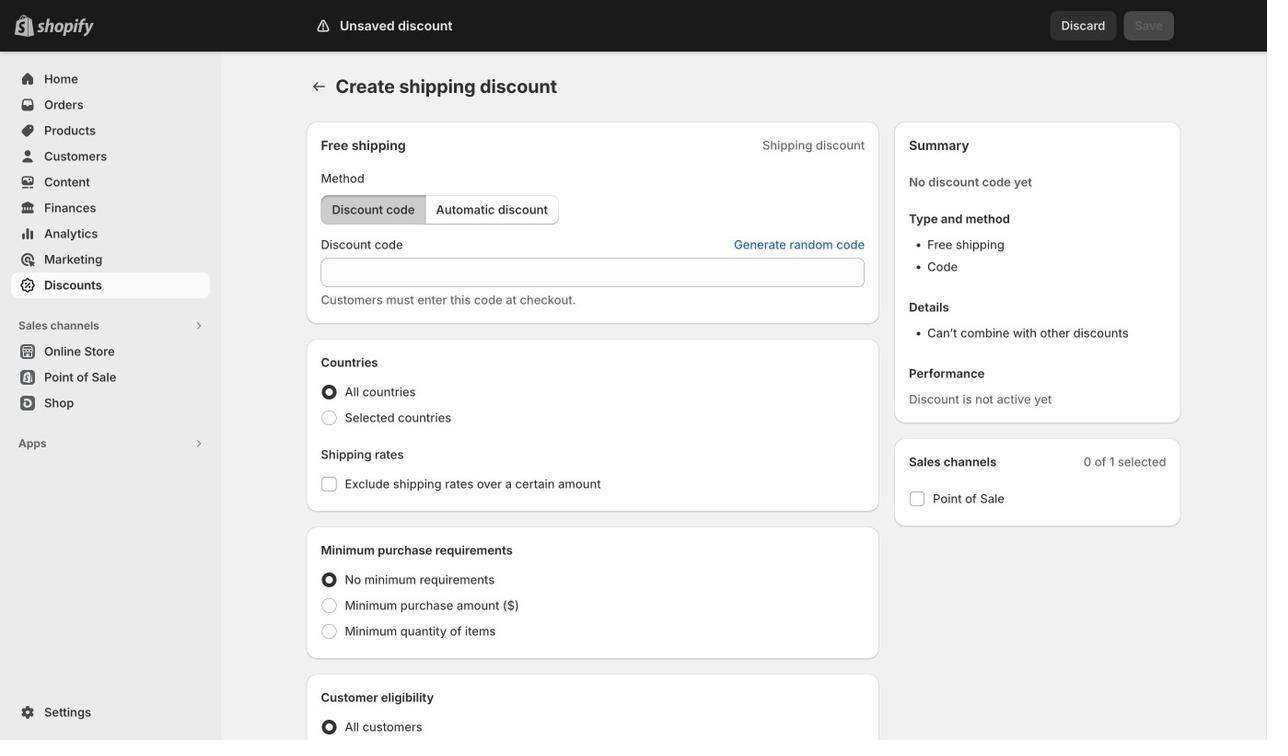 Task type: describe. For each thing, give the bounding box(es) containing it.
shopify image
[[37, 18, 94, 37]]



Task type: vqa. For each thing, say whether or not it's contained in the screenshot.
text field
yes



Task type: locate. For each thing, give the bounding box(es) containing it.
None text field
[[321, 258, 865, 288]]



